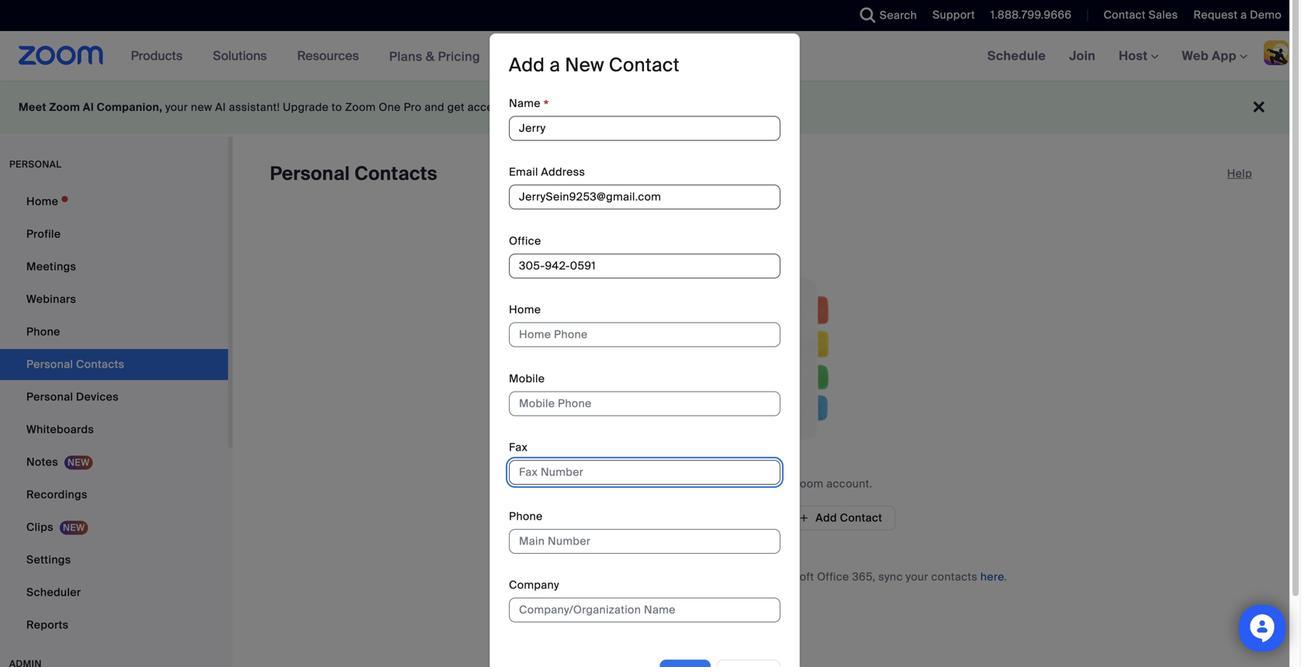 Task type: vqa. For each thing, say whether or not it's contained in the screenshot.
the left and
yes



Task type: describe. For each thing, give the bounding box(es) containing it.
clips link
[[0, 512, 228, 543]]

1 horizontal spatial contacts
[[932, 570, 978, 584]]

0 horizontal spatial to
[[332, 100, 342, 114]]

scheduler link
[[0, 577, 228, 608]]

meetings navigation
[[976, 31, 1302, 82]]

contact sales link up 'join'
[[1092, 0, 1182, 31]]

devices
[[76, 390, 119, 404]]

recordings link
[[0, 480, 228, 511]]

Company text field
[[509, 598, 781, 623]]

and inside meet zoom ai companion, footer
[[425, 100, 445, 114]]

add image
[[799, 511, 810, 525]]

add a new contact dialog
[[490, 33, 800, 667]]

one
[[379, 100, 401, 114]]

webinars
[[26, 292, 76, 307]]

meet zoom ai companion, footer
[[0, 81, 1290, 134]]

companion
[[536, 100, 597, 114]]

zoom logo image
[[19, 46, 104, 65]]

here link
[[981, 570, 1005, 584]]

get
[[447, 100, 465, 114]]

1.888.799.9666 button up the schedule
[[979, 0, 1076, 31]]

add for add a new contact
[[509, 53, 545, 77]]

personal for personal devices
[[26, 390, 73, 404]]

assistant!
[[229, 100, 280, 114]]

Office Phone text field
[[509, 254, 781, 279]]

office inside add a new contact dialog
[[509, 234, 541, 248]]

2 horizontal spatial contact
[[1104, 8, 1146, 22]]

no
[[613, 100, 626, 114]]

company
[[509, 578, 560, 593]]

2 microsoft from the left
[[764, 570, 814, 584]]

add contact
[[816, 511, 883, 525]]

settings
[[26, 553, 71, 567]]

plans
[[389, 48, 423, 65]]

1 horizontal spatial office
[[817, 570, 850, 584]]

upgrade today link
[[714, 100, 794, 114]]

meet
[[19, 100, 46, 114]]

First and Last Name text field
[[509, 116, 781, 141]]

0 horizontal spatial zoom
[[49, 100, 80, 114]]

home inside personal menu menu
[[26, 194, 58, 209]]

email
[[509, 165, 538, 179]]

whiteboards link
[[0, 414, 228, 445]]

support
[[933, 8, 975, 22]]

mobile
[[509, 372, 545, 386]]

today
[[763, 100, 794, 114]]

meet zoom ai companion, your new ai assistant! upgrade to zoom one pro and get access to ai companion at no additional cost. upgrade today
[[19, 100, 794, 114]]

added
[[717, 477, 751, 491]]

companion,
[[97, 100, 162, 114]]

cost.
[[685, 100, 711, 114]]

notes
[[26, 455, 58, 470]]

whiteboards
[[26, 423, 94, 437]]

address
[[541, 165, 585, 179]]

profile
[[26, 227, 61, 241]]

reports
[[26, 618, 69, 633]]

1 microsoft from the left
[[630, 570, 680, 584]]

365,
[[852, 570, 876, 584]]

no
[[650, 477, 665, 491]]

0 vertical spatial contacts
[[668, 477, 714, 491]]

pricing
[[438, 48, 480, 65]]

a for request
[[1241, 8, 1248, 22]]

2 ai from the left
[[215, 100, 226, 114]]

2 horizontal spatial zoom
[[793, 477, 824, 491]]

your for companion,
[[165, 100, 188, 114]]

new
[[191, 100, 212, 114]]

access
[[468, 100, 506, 114]]



Task type: locate. For each thing, give the bounding box(es) containing it.
0 horizontal spatial your
[[165, 100, 188, 114]]

*
[[544, 97, 549, 114]]

phone inside phone link
[[26, 325, 60, 339]]

to right added
[[754, 477, 765, 491]]

1 horizontal spatial add
[[816, 511, 837, 525]]

to right access
[[509, 100, 519, 114]]

plans & pricing link
[[389, 48, 480, 65], [389, 48, 480, 65]]

0 horizontal spatial a
[[550, 53, 560, 77]]

request a demo link
[[1182, 0, 1302, 31], [1194, 8, 1282, 22]]

request
[[1194, 8, 1238, 22]]

0 vertical spatial personal
[[270, 162, 350, 186]]

contact sales link
[[1092, 0, 1182, 31], [1104, 8, 1178, 22]]

upgrade down product information navigation
[[283, 100, 329, 114]]

1 horizontal spatial ai
[[215, 100, 226, 114]]

contact sales link up meetings navigation
[[1104, 8, 1178, 22]]

microsoft
[[630, 570, 680, 584], [764, 570, 814, 584]]

upgrade
[[283, 100, 329, 114], [714, 100, 760, 114]]

1 horizontal spatial zoom
[[345, 100, 376, 114]]

0 vertical spatial contact
[[1104, 8, 1146, 22]]

1 vertical spatial personal
[[26, 390, 73, 404]]

1 horizontal spatial phone
[[509, 509, 543, 524]]

sales
[[1149, 8, 1178, 22]]

1.888.799.9666
[[991, 8, 1072, 22]]

for
[[515, 570, 532, 584]]

Phone text field
[[509, 529, 781, 554]]

contact left the sales
[[1104, 8, 1146, 22]]

phone
[[26, 325, 60, 339], [509, 509, 543, 524]]

banner containing schedule
[[0, 31, 1302, 82]]

sync
[[879, 570, 903, 584]]

0 vertical spatial office
[[509, 234, 541, 248]]

help
[[1228, 166, 1253, 181]]

email address
[[509, 165, 585, 179]]

personal devices link
[[0, 382, 228, 413]]

1.888.799.9666 button up schedule link
[[991, 8, 1072, 22]]

phone inside add a new contact dialog
[[509, 509, 543, 524]]

0 horizontal spatial add
[[509, 53, 545, 77]]

1 horizontal spatial personal
[[270, 162, 350, 186]]

1 vertical spatial home
[[509, 303, 541, 317]]

your for to
[[767, 477, 790, 491]]

personal
[[9, 158, 62, 170]]

0 vertical spatial a
[[1241, 8, 1248, 22]]

microsoft up company 'text box'
[[630, 570, 680, 584]]

2 vertical spatial your
[[906, 570, 929, 584]]

.
[[1005, 570, 1008, 584]]

2 horizontal spatial your
[[906, 570, 929, 584]]

recordings
[[26, 488, 87, 502]]

contact down account.
[[840, 511, 883, 525]]

1 vertical spatial a
[[550, 53, 560, 77]]

and
[[425, 100, 445, 114], [741, 570, 761, 584]]

upgrade right cost.
[[714, 100, 760, 114]]

a for add
[[550, 53, 560, 77]]

1 horizontal spatial and
[[741, 570, 761, 584]]

home up mobile
[[509, 303, 541, 317]]

2 upgrade from the left
[[714, 100, 760, 114]]

0 horizontal spatial phone
[[26, 325, 60, 339]]

join
[[1070, 48, 1096, 64]]

request a demo
[[1194, 8, 1282, 22]]

personal for personal contacts
[[270, 162, 350, 186]]

contact inside dialog
[[609, 53, 680, 77]]

office
[[509, 234, 541, 248], [817, 570, 850, 584]]

ai right new
[[215, 100, 226, 114]]

name *
[[509, 96, 549, 114]]

notes link
[[0, 447, 228, 478]]

0 vertical spatial phone
[[26, 325, 60, 339]]

0 vertical spatial and
[[425, 100, 445, 114]]

add inside dialog
[[509, 53, 545, 77]]

and left the get
[[425, 100, 445, 114]]

1 vertical spatial contacts
[[932, 570, 978, 584]]

new
[[565, 53, 604, 77]]

phone link
[[0, 317, 228, 348]]

contact sales
[[1104, 8, 1178, 22]]

contact
[[1104, 8, 1146, 22], [609, 53, 680, 77], [840, 511, 883, 525]]

google
[[535, 570, 574, 584]]

Email Address text field
[[509, 185, 781, 210]]

add a new contact
[[509, 53, 680, 77]]

product information navigation
[[119, 31, 492, 82]]

add for add contact
[[816, 511, 837, 525]]

contact up meet zoom ai companion, footer
[[609, 53, 680, 77]]

Mobile text field
[[509, 391, 781, 416]]

pro
[[404, 100, 422, 114]]

1 vertical spatial phone
[[509, 509, 543, 524]]

0 horizontal spatial contact
[[609, 53, 680, 77]]

clips
[[26, 520, 54, 535]]

for google calendar, microsoft exchange, and microsoft office 365, sync your contacts here .
[[515, 570, 1008, 584]]

add contact button
[[786, 506, 896, 531]]

1 upgrade from the left
[[283, 100, 329, 114]]

at
[[600, 100, 610, 114]]

1 vertical spatial and
[[741, 570, 761, 584]]

ai
[[83, 100, 94, 114], [215, 100, 226, 114], [522, 100, 533, 114]]

account.
[[827, 477, 873, 491]]

meetings
[[26, 260, 76, 274]]

demo
[[1250, 8, 1282, 22]]

calendar,
[[577, 570, 627, 584]]

to
[[332, 100, 342, 114], [509, 100, 519, 114], [754, 477, 765, 491]]

1 horizontal spatial upgrade
[[714, 100, 760, 114]]

1 vertical spatial your
[[767, 477, 790, 491]]

zoom left one
[[345, 100, 376, 114]]

your right sync
[[906, 570, 929, 584]]

0 vertical spatial your
[[165, 100, 188, 114]]

reports link
[[0, 610, 228, 641]]

zoom
[[49, 100, 80, 114], [345, 100, 376, 114], [793, 477, 824, 491]]

&
[[426, 48, 435, 65]]

2 horizontal spatial ai
[[522, 100, 533, 114]]

0 horizontal spatial microsoft
[[630, 570, 680, 584]]

your right added
[[767, 477, 790, 491]]

home inside add a new contact dialog
[[509, 303, 541, 317]]

exchange,
[[683, 570, 738, 584]]

office left the 365,
[[817, 570, 850, 584]]

phone down webinars
[[26, 325, 60, 339]]

contact inside button
[[840, 511, 883, 525]]

schedule
[[988, 48, 1046, 64]]

microsoft down add "icon"
[[764, 570, 814, 584]]

a inside dialog
[[550, 53, 560, 77]]

Fax text field
[[509, 460, 781, 485]]

join link
[[1058, 31, 1108, 81]]

a left demo at top right
[[1241, 8, 1248, 22]]

profile link
[[0, 219, 228, 250]]

1 vertical spatial office
[[817, 570, 850, 584]]

personal contacts
[[270, 162, 438, 186]]

schedule link
[[976, 31, 1058, 81]]

Home text field
[[509, 323, 781, 347]]

1 horizontal spatial your
[[767, 477, 790, 491]]

add right add "icon"
[[816, 511, 837, 525]]

1 horizontal spatial to
[[509, 100, 519, 114]]

0 horizontal spatial home
[[26, 194, 58, 209]]

home
[[26, 194, 58, 209], [509, 303, 541, 317]]

banner
[[0, 31, 1302, 82]]

zoom up add "icon"
[[793, 477, 824, 491]]

ai left companion,
[[83, 100, 94, 114]]

office down email
[[509, 234, 541, 248]]

add up name on the left
[[509, 53, 545, 77]]

a
[[1241, 8, 1248, 22], [550, 53, 560, 77]]

support link
[[921, 0, 979, 31], [933, 8, 975, 22]]

0 horizontal spatial contacts
[[668, 477, 714, 491]]

1 horizontal spatial microsoft
[[764, 570, 814, 584]]

to left one
[[332, 100, 342, 114]]

personal inside personal devices link
[[26, 390, 73, 404]]

home link
[[0, 186, 228, 217]]

meetings link
[[0, 251, 228, 283]]

your left new
[[165, 100, 188, 114]]

0 vertical spatial home
[[26, 194, 58, 209]]

webinars link
[[0, 284, 228, 315]]

your inside meet zoom ai companion, footer
[[165, 100, 188, 114]]

settings link
[[0, 545, 228, 576]]

0 horizontal spatial office
[[509, 234, 541, 248]]

0 vertical spatial add
[[509, 53, 545, 77]]

add inside button
[[816, 511, 837, 525]]

your
[[165, 100, 188, 114], [767, 477, 790, 491], [906, 570, 929, 584]]

1 horizontal spatial contact
[[840, 511, 883, 525]]

1 vertical spatial contact
[[609, 53, 680, 77]]

scheduler
[[26, 586, 81, 600]]

home up profile on the left of the page
[[26, 194, 58, 209]]

plans & pricing
[[389, 48, 480, 65]]

personal
[[270, 162, 350, 186], [26, 390, 73, 404]]

2 vertical spatial contact
[[840, 511, 883, 525]]

contacts
[[355, 162, 438, 186]]

3 ai from the left
[[522, 100, 533, 114]]

1.888.799.9666 button
[[979, 0, 1076, 31], [991, 8, 1072, 22]]

zoom right the meet
[[49, 100, 80, 114]]

1 ai from the left
[[83, 100, 94, 114]]

1 horizontal spatial a
[[1241, 8, 1248, 22]]

and right exchange,
[[741, 570, 761, 584]]

contacts left here link
[[932, 570, 978, 584]]

ai left *
[[522, 100, 533, 114]]

help link
[[1228, 161, 1253, 186]]

0 horizontal spatial personal
[[26, 390, 73, 404]]

0 horizontal spatial upgrade
[[283, 100, 329, 114]]

0 horizontal spatial and
[[425, 100, 445, 114]]

no contacts added to your zoom account.
[[650, 477, 873, 491]]

1 vertical spatial add
[[816, 511, 837, 525]]

contacts right no
[[668, 477, 714, 491]]

here
[[981, 570, 1005, 584]]

personal menu menu
[[0, 186, 228, 643]]

1 horizontal spatial home
[[509, 303, 541, 317]]

personal devices
[[26, 390, 119, 404]]

0 horizontal spatial ai
[[83, 100, 94, 114]]

additional
[[629, 100, 682, 114]]

name
[[509, 96, 541, 111]]

a left "new"
[[550, 53, 560, 77]]

contacts
[[668, 477, 714, 491], [932, 570, 978, 584]]

phone up for at the bottom left
[[509, 509, 543, 524]]

2 horizontal spatial to
[[754, 477, 765, 491]]

fax
[[509, 441, 528, 455]]



